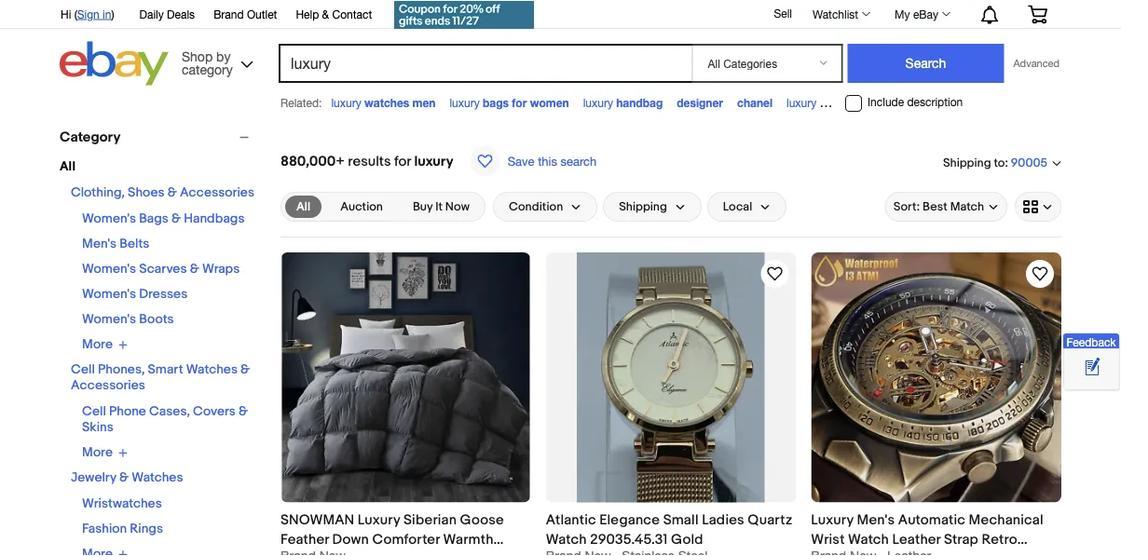 Task type: vqa. For each thing, say whether or not it's contained in the screenshot.
ALSO within the The My Garage Has Everything You Need To Find The Right Parts, Accessories, And Deals Tailored To Your Specific Vehicle. You Just Provide The Year, Make, Model, Trim, And Engine, And My Garage Filters Your Search Results So That You Find Only The Most Suitable Parts. You Can Add Multiple Vehicles To My Garage And Switch Between Vehicles Quickly And Easily. You Can Also View Daily Deals As Well As Inventory That'S Hot This Week, All From One Convenient Dashboard. With These Features It'S Easy To Purchase The Exact Parts You Need.
no



Task type: describe. For each thing, give the bounding box(es) containing it.
jewelry & watches link
[[71, 470, 183, 486]]

quartz
[[748, 512, 793, 529]]

90005
[[1012, 156, 1048, 171]]

& inside cell phone cases, covers & skins
[[239, 404, 248, 420]]

local button
[[708, 192, 787, 222]]

sign
[[77, 7, 100, 21]]

luxury men's automatic mechanical wrist watch leather strap retro skeleton dial link
[[812, 511, 1062, 557]]

daily deals link
[[139, 5, 195, 25]]

category
[[182, 62, 233, 77]]

clothing, shoes & accessories
[[71, 185, 255, 201]]

brand
[[214, 7, 244, 21]]

main content containing 880,000
[[273, 119, 1070, 557]]

daily
[[139, 7, 164, 21]]

comforter
[[372, 532, 440, 548]]

your shopping cart image
[[1028, 5, 1049, 24]]

luxury men's automatic mechanical wrist watch leather strap retro skeleton dial heading
[[812, 512, 1044, 557]]

my
[[895, 7, 911, 21]]

save
[[508, 154, 535, 168]]

shoes
[[128, 185, 165, 201]]

luxury handbag
[[583, 96, 663, 109]]

atlantic elegance small ladies quartz watch 29035.45.31 gold
[[546, 512, 793, 548]]

All selected text field
[[297, 199, 311, 215]]

bag
[[820, 96, 840, 109]]

it
[[436, 200, 443, 214]]

my ebay link
[[885, 3, 960, 25]]

snowman luxury siberian goose feather down comforter  warmth 100% cotton image
[[282, 253, 530, 503]]

& left 'wraps'
[[190, 262, 199, 277]]

rings
[[130, 522, 163, 538]]

condition
[[509, 200, 563, 214]]

luxury bag
[[787, 96, 840, 109]]

designer
[[677, 96, 724, 109]]

snowman luxury siberian goose feather down comforter  warmth 100% cotton heading
[[281, 512, 504, 557]]

skeleton
[[812, 551, 868, 557]]

luxury up the 'it'
[[414, 153, 454, 170]]

red cross
[[854, 96, 907, 109]]

shop by category button
[[173, 41, 257, 82]]

cell phones, smart watches & accessories
[[71, 362, 250, 394]]

category button
[[60, 129, 257, 145]]

(
[[74, 7, 77, 21]]

ebay
[[914, 7, 939, 21]]

luxury for luxury bag
[[787, 96, 817, 109]]

shipping button
[[604, 192, 702, 222]]

men's inside women's bags & handbags men's belts women's scarves & wraps women's dresses women's boots
[[82, 236, 117, 252]]

hi
[[61, 7, 71, 21]]

small
[[664, 512, 699, 529]]

1 more button from the top
[[82, 337, 128, 353]]

shop by category banner
[[50, 0, 1062, 90]]

ladies
[[702, 512, 745, 529]]

by
[[216, 48, 231, 64]]

wristwatches link
[[82, 497, 162, 512]]

cell for cell phone cases, covers & skins
[[82, 404, 106, 420]]

3 women's from the top
[[82, 287, 136, 303]]

more for 2nd the more button from the top of the page
[[82, 445, 113, 461]]

now
[[446, 200, 470, 214]]

watches inside cell phones, smart watches & accessories
[[186, 362, 238, 378]]

sort:
[[894, 200, 921, 214]]

this
[[538, 154, 558, 168]]

all inside main content
[[297, 200, 311, 214]]

phones,
[[98, 362, 145, 378]]

sort: best match
[[894, 200, 985, 214]]

goose
[[460, 512, 504, 529]]

)
[[111, 7, 114, 21]]

luxury bags for women
[[450, 96, 569, 109]]

all link
[[285, 196, 322, 218]]

Search for anything text field
[[282, 46, 689, 81]]

description
[[908, 96, 963, 109]]

more for 1st the more button
[[82, 337, 113, 353]]

luxury men's automatic mechanical wrist watch leather strap retro skeleton dial
[[812, 512, 1044, 557]]

feather
[[281, 532, 329, 548]]

include description
[[868, 96, 963, 109]]

cell phone cases, covers & skins
[[82, 404, 248, 436]]

designer link
[[677, 96, 724, 109]]

feedback
[[1067, 336, 1117, 349]]

sort: best match button
[[886, 192, 1008, 222]]

women
[[530, 96, 569, 109]]

men
[[413, 96, 436, 109]]

phone
[[109, 404, 146, 420]]

include
[[868, 96, 905, 109]]

category
[[60, 129, 121, 145]]

get an extra 20% off image
[[395, 1, 534, 29]]

shop by category
[[182, 48, 233, 77]]

condition button
[[493, 192, 598, 222]]

help
[[296, 7, 319, 21]]

daily deals
[[139, 7, 195, 21]]

automatic
[[899, 512, 966, 529]]

jewelry
[[71, 470, 116, 486]]

best
[[923, 200, 948, 214]]

help & contact
[[296, 7, 372, 21]]

advanced
[[1014, 57, 1060, 69]]

women's bags & handbags link
[[82, 211, 245, 227]]

buy it now
[[413, 200, 470, 214]]

shipping for shipping
[[619, 200, 667, 214]]

jewelry & watches
[[71, 470, 183, 486]]

accessories inside cell phones, smart watches & accessories
[[71, 378, 145, 394]]

cotton
[[319, 551, 365, 557]]

atlantic elegance small ladies quartz watch 29035.45.31 gold heading
[[546, 512, 793, 548]]

mechanical
[[969, 512, 1044, 529]]

luxury men's automatic mechanical wrist watch leather strap retro skeleton dial image
[[812, 253, 1062, 503]]



Task type: locate. For each thing, give the bounding box(es) containing it.
luxury
[[358, 512, 400, 529], [812, 512, 854, 529]]

match
[[951, 200, 985, 214]]

more button up phones,
[[82, 337, 128, 353]]

men's up dial
[[857, 512, 895, 529]]

men's left belts
[[82, 236, 117, 252]]

1 vertical spatial cell
[[82, 404, 106, 420]]

accessories up handbags
[[180, 185, 255, 201]]

:
[[1006, 156, 1009, 170]]

1 more from the top
[[82, 337, 113, 353]]

luxury for luxury handbag
[[583, 96, 613, 109]]

None submit
[[848, 44, 1005, 83]]

& inside cell phones, smart watches & accessories
[[241, 362, 250, 378]]

& right bags at the left top
[[172, 211, 181, 227]]

for
[[512, 96, 527, 109], [394, 153, 411, 170]]

& inside "link"
[[322, 7, 329, 21]]

listing options selector. gallery view selected. image
[[1024, 200, 1054, 214]]

0 vertical spatial watches
[[186, 362, 238, 378]]

+
[[336, 153, 345, 170]]

luxury inside luxury men's automatic mechanical wrist watch leather strap retro skeleton dial
[[812, 512, 854, 529]]

cell
[[71, 362, 95, 378], [82, 404, 106, 420]]

1 vertical spatial for
[[394, 153, 411, 170]]

& right covers
[[239, 404, 248, 420]]

cell left phones,
[[71, 362, 95, 378]]

1 vertical spatial watches
[[132, 470, 183, 486]]

dresses
[[139, 287, 188, 303]]

& right "smart"
[[241, 362, 250, 378]]

main content
[[273, 119, 1070, 557]]

hi ( sign in )
[[61, 7, 114, 21]]

chanel
[[738, 96, 773, 109]]

fashion
[[82, 522, 127, 538]]

1 vertical spatial more button
[[82, 445, 128, 461]]

1 horizontal spatial luxury
[[812, 512, 854, 529]]

more button down skins
[[82, 445, 128, 461]]

covers
[[193, 404, 236, 420]]

2 luxury from the left
[[812, 512, 854, 529]]

luxury inside snowman luxury siberian goose feather down comforter  warmth 100% cotton
[[358, 512, 400, 529]]

my ebay
[[895, 7, 939, 21]]

1 vertical spatial more
[[82, 445, 113, 461]]

0 vertical spatial men's
[[82, 236, 117, 252]]

clothing,
[[71, 185, 125, 201]]

& up wristwatches
[[119, 470, 129, 486]]

luxury for luxury watches men
[[331, 96, 362, 109]]

to
[[994, 156, 1006, 170]]

& right help
[[322, 7, 329, 21]]

watches
[[186, 362, 238, 378], [132, 470, 183, 486]]

0 horizontal spatial watch
[[546, 532, 587, 548]]

0 horizontal spatial watches
[[132, 470, 183, 486]]

1 horizontal spatial men's
[[857, 512, 895, 529]]

watch up dial
[[849, 532, 890, 548]]

brand outlet
[[214, 7, 277, 21]]

880,000 + results for luxury
[[281, 153, 454, 170]]

luxury up wrist
[[812, 512, 854, 529]]

luxury left the handbag
[[583, 96, 613, 109]]

in
[[103, 7, 111, 21]]

handbag
[[617, 96, 663, 109]]

watch inside luxury men's automatic mechanical wrist watch leather strap retro skeleton dial
[[849, 532, 890, 548]]

luxury for luxury bags for women
[[450, 96, 480, 109]]

4 women's from the top
[[82, 312, 136, 328]]

outlet
[[247, 7, 277, 21]]

1 horizontal spatial watch
[[849, 532, 890, 548]]

cell phone cases, covers & skins link
[[82, 404, 248, 436]]

watches
[[365, 96, 410, 109]]

cell inside cell phones, smart watches & accessories
[[71, 362, 95, 378]]

siberian
[[404, 512, 457, 529]]

sell
[[774, 7, 793, 20]]

1 vertical spatial accessories
[[71, 378, 145, 394]]

luxury left bags
[[450, 96, 480, 109]]

advanced link
[[1005, 45, 1060, 82]]

belts
[[120, 236, 150, 252]]

local
[[723, 200, 753, 214]]

more
[[82, 337, 113, 353], [82, 445, 113, 461]]

1 horizontal spatial all
[[297, 200, 311, 214]]

skins
[[82, 420, 113, 436]]

accessories up phone
[[71, 378, 145, 394]]

1 luxury from the left
[[358, 512, 400, 529]]

buy
[[413, 200, 433, 214]]

1 horizontal spatial accessories
[[180, 185, 255, 201]]

watch for luxury
[[849, 532, 890, 548]]

for right results
[[394, 153, 411, 170]]

cell phones, smart watches & accessories link
[[71, 362, 250, 394]]

2 women's from the top
[[82, 262, 136, 277]]

cell inside cell phone cases, covers & skins
[[82, 404, 106, 420]]

2 watch from the left
[[849, 532, 890, 548]]

women's dresses link
[[82, 287, 188, 303]]

save this search button
[[465, 145, 603, 177]]

0 vertical spatial accessories
[[180, 185, 255, 201]]

watch
[[546, 532, 587, 548], [849, 532, 890, 548]]

2 more button from the top
[[82, 445, 128, 461]]

cases,
[[149, 404, 190, 420]]

contact
[[332, 7, 372, 21]]

0 horizontal spatial shipping
[[619, 200, 667, 214]]

0 horizontal spatial luxury
[[358, 512, 400, 529]]

luxury
[[331, 96, 362, 109], [450, 96, 480, 109], [583, 96, 613, 109], [787, 96, 817, 109], [414, 153, 454, 170]]

cell for cell phones, smart watches & accessories
[[71, 362, 95, 378]]

shipping to : 90005
[[944, 156, 1048, 171]]

women's down men's belts link at the left top
[[82, 262, 136, 277]]

all down the 880,000
[[297, 200, 311, 214]]

shipping
[[944, 156, 992, 170], [619, 200, 667, 214]]

shipping for shipping to : 90005
[[944, 156, 992, 170]]

down
[[332, 532, 369, 548]]

wrist
[[812, 532, 845, 548]]

wristwatches fashion rings
[[82, 497, 163, 538]]

buy it now link
[[402, 196, 481, 218]]

0 vertical spatial more button
[[82, 337, 128, 353]]

0 vertical spatial cell
[[71, 362, 95, 378]]

& right shoes
[[168, 185, 177, 201]]

boots
[[139, 312, 174, 328]]

fashion rings link
[[82, 522, 163, 538]]

0 vertical spatial more
[[82, 337, 113, 353]]

watch inside atlantic elegance small ladies quartz watch 29035.45.31 gold
[[546, 532, 587, 548]]

bags
[[139, 211, 169, 227]]

1 vertical spatial all
[[297, 200, 311, 214]]

watches up wristwatches link
[[132, 470, 183, 486]]

watch down atlantic
[[546, 532, 587, 548]]

gold
[[671, 532, 704, 548]]

dial
[[871, 551, 896, 557]]

account navigation
[[50, 0, 1062, 31]]

1 horizontal spatial watches
[[186, 362, 238, 378]]

watch for atlantic
[[546, 532, 587, 548]]

women's up women's boots link
[[82, 287, 136, 303]]

leather
[[893, 532, 941, 548]]

sell link
[[766, 7, 801, 20]]

handbags
[[184, 211, 245, 227]]

0 vertical spatial shipping
[[944, 156, 992, 170]]

&
[[322, 7, 329, 21], [168, 185, 177, 201], [172, 211, 181, 227], [190, 262, 199, 277], [241, 362, 250, 378], [239, 404, 248, 420], [119, 470, 129, 486]]

atlantic elegance small ladies quartz watch 29035.45.31 gold image
[[577, 253, 765, 503]]

2 more from the top
[[82, 445, 113, 461]]

results
[[348, 153, 391, 170]]

1 horizontal spatial for
[[512, 96, 527, 109]]

1 horizontal spatial shipping
[[944, 156, 992, 170]]

atlantic elegance small ladies quartz watch 29035.45.31 gold link
[[546, 511, 797, 548]]

brand outlet link
[[214, 5, 277, 25]]

luxury left watches
[[331, 96, 362, 109]]

men's inside luxury men's automatic mechanical wrist watch leather strap retro skeleton dial
[[857, 512, 895, 529]]

atlantic
[[546, 512, 597, 529]]

0 horizontal spatial men's
[[82, 236, 117, 252]]

red
[[854, 96, 872, 109]]

more up phones,
[[82, 337, 113, 353]]

cell left phone
[[82, 404, 106, 420]]

luxury up the comforter on the bottom left of the page
[[358, 512, 400, 529]]

women's up men's belts link at the left top
[[82, 211, 136, 227]]

1 women's from the top
[[82, 211, 136, 227]]

women's down women's dresses link
[[82, 312, 136, 328]]

shipping inside shipping to : 90005
[[944, 156, 992, 170]]

more down skins
[[82, 445, 113, 461]]

women's bags & handbags men's belts women's scarves & wraps women's dresses women's boots
[[82, 211, 245, 328]]

elegance
[[600, 512, 660, 529]]

snowman luxury siberian goose feather down comforter  warmth 100% cotton link
[[281, 511, 531, 557]]

for right bags
[[512, 96, 527, 109]]

shipping inside shipping dropdown button
[[619, 200, 667, 214]]

0 horizontal spatial accessories
[[71, 378, 145, 394]]

related:
[[281, 96, 322, 109]]

watches up covers
[[186, 362, 238, 378]]

none submit inside shop by category banner
[[848, 44, 1005, 83]]

help & contact link
[[296, 5, 372, 25]]

all down category
[[60, 159, 76, 175]]

0 vertical spatial all
[[60, 159, 76, 175]]

wraps
[[202, 262, 240, 277]]

watchlist
[[813, 7, 859, 21]]

men's
[[82, 236, 117, 252], [857, 512, 895, 529]]

1 vertical spatial shipping
[[619, 200, 667, 214]]

0 horizontal spatial all
[[60, 159, 76, 175]]

auction link
[[329, 196, 394, 218]]

1 vertical spatial men's
[[857, 512, 895, 529]]

0 horizontal spatial for
[[394, 153, 411, 170]]

bags
[[483, 96, 509, 109]]

0 vertical spatial for
[[512, 96, 527, 109]]

luxury left bag
[[787, 96, 817, 109]]

1 watch from the left
[[546, 532, 587, 548]]

save this search
[[508, 154, 597, 168]]

women's scarves & wraps link
[[82, 262, 240, 277]]



